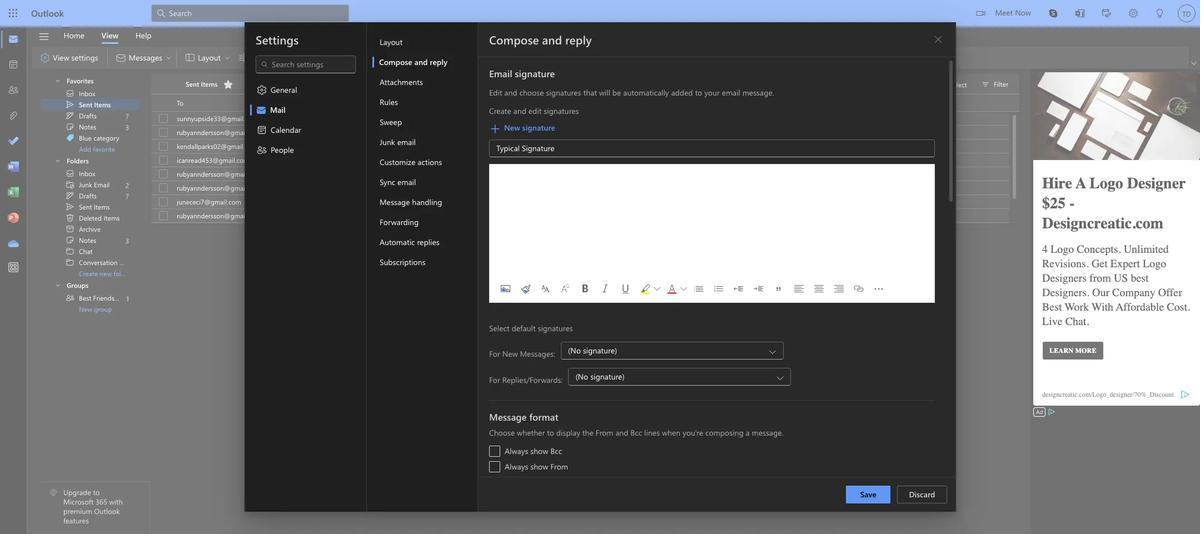 Task type: vqa. For each thing, say whether or not it's contained in the screenshot.
'to' within the YOU'RE GOING PLACES. TAKE OUTLOOK WITH YOU FOR FREE. SCAN THE QR CODE WITH YOUR PHONE CAMERA TO DOWNLOAD OUTLOOK MOBILE
yes



Task type: describe. For each thing, give the bounding box(es) containing it.
the left bank! on the top right of the page
[[785, 142, 795, 151]]

premium
[[63, 507, 92, 516]]

Edit signature name text field
[[495, 143, 929, 154]]

rubyanndersson@gmail.com for re:
[[177, 128, 261, 137]]

2  from the top
[[66, 236, 75, 245]]

select a message checkbox for kendall
[[152, 138, 177, 154]]

no preview is available. for my personal art
[[424, 183, 493, 192]]

our
[[646, 197, 656, 206]]

rubyanndersson@gmail.com for tire
[[177, 211, 261, 220]]

favorite
[[93, 145, 115, 153]]

replies
[[417, 237, 439, 247]]

12:27 pm
[[868, 156, 893, 165]]

Signature text field
[[490, 165, 934, 276]]

coming
[[404, 197, 427, 206]]

2 let's from the left
[[661, 142, 674, 151]]

no up "my"
[[371, 170, 380, 178]]

message format
[[489, 411, 558, 423]]

meet.
[[960, 142, 976, 151]]

to right pad
[[777, 142, 783, 151]]

0 vertical spatial email...
[[458, 114, 479, 123]]

 for  view settings
[[39, 52, 51, 63]]

attachments button
[[372, 72, 477, 92]]

choose
[[489, 428, 515, 438]]

create new folder tree item
[[40, 268, 140, 279]]

increase indent image
[[750, 280, 768, 298]]

2 vertical spatial signatures
[[538, 323, 573, 334]]

excel image
[[8, 187, 19, 198]]

layout group
[[179, 47, 289, 67]]

automatic
[[379, 237, 415, 247]]

compose and reply tab panel
[[478, 22, 956, 534]]

create for create and edit signatures
[[489, 106, 511, 116]]

 for 
[[66, 191, 75, 200]]

more apps image
[[8, 262, 19, 274]]

favorites tree item
[[40, 74, 140, 88]]

party?
[[679, 197, 697, 206]]

layout button
[[372, 32, 477, 52]]

to left the see
[[427, 114, 433, 123]]

people
[[270, 145, 294, 155]]

bold (⌘+b) image
[[576, 280, 594, 298]]

select for select
[[950, 80, 967, 89]]

calendar
[[270, 125, 301, 135]]

7 for deleted items
[[126, 192, 129, 200]]

replies/forwards:
[[502, 374, 563, 385]]

12 tree item from the top
[[40, 235, 140, 246]]

message list section
[[151, 71, 1020, 251]]

font size image
[[556, 280, 574, 298]]

1 tree item from the top
[[40, 88, 140, 99]]

when inside message list no items selected 'list box'
[[906, 142, 921, 151]]

view button
[[93, 27, 127, 44]]

select a message image for rubyanndersson@gmail.com
[[159, 183, 168, 192]]

files image
[[8, 111, 19, 122]]

junk email button
[[372, 132, 477, 152]]

2 halloween from the left
[[490, 197, 521, 206]]

to
[[177, 98, 184, 107]]

 drafts for sent items
[[66, 191, 97, 200]]

align right image
[[830, 280, 848, 298]]

home
[[64, 30, 85, 40]]

 for  inbox  sent items
[[66, 89, 75, 98]]

 new signature
[[490, 122, 555, 134]]

archive
[[79, 225, 101, 234]]

2 tree item from the top
[[40, 99, 140, 110]]

kendallparks02@gmail.com
[[177, 142, 258, 151]]

for
[[653, 401, 663, 411]]

 sent items  deleted items  archive
[[66, 202, 120, 234]]

 button inside groups tree item
[[44, 279, 66, 291]]

email inside compose and reply tab panel
[[489, 67, 512, 80]]

actions
[[417, 157, 442, 167]]

sesh
[[444, 142, 457, 151]]

deleted
[[79, 213, 102, 222]]

available. for fw: learn the perks of your microsoft account
[[554, 156, 581, 165]]

mail image
[[8, 34, 19, 45]]

to right 'want'
[[952, 142, 958, 151]]

new inside tree item
[[79, 305, 92, 314]]

to do image
[[8, 136, 19, 147]]

1 vertical spatial with
[[530, 417, 544, 428]]

pm
[[884, 156, 893, 165]]

signature inside  new signature
[[522, 122, 555, 133]]

email signature element
[[489, 87, 935, 386]]

help inside button
[[135, 30, 152, 40]]

message list no items selected list box
[[151, 110, 1020, 251]]

 for the highlight image
[[654, 286, 660, 292]]

you right would
[[576, 197, 587, 206]]

1  from the top
[[66, 247, 75, 256]]

ruby!
[[398, 128, 414, 137]]

for for for replies/forwards:
[[489, 374, 500, 385]]

junk inside tree
[[79, 180, 92, 189]]

bank!
[[797, 142, 813, 151]]

no up re: no
[[383, 114, 392, 123]]

for new messages:
[[489, 348, 555, 359]]

outlook down free.
[[661, 417, 688, 428]]

1 vertical spatial email...
[[466, 128, 486, 137]]

application containing settings
[[0, 0, 1200, 534]]

12:27
[[868, 156, 882, 165]]

people image
[[8, 85, 19, 96]]

no means no ruby thanks, test
[[387, 170, 480, 178]]

tree containing favorites
[[40, 70, 140, 155]]

2 select a message checkbox from the top
[[152, 125, 177, 140]]

1 halloween from the left
[[371, 197, 402, 206]]

7 for blue category
[[126, 111, 129, 120]]

sent inside the ' sent items  deleted items  archive'
[[79, 202, 92, 211]]

free.
[[666, 401, 681, 411]]

be inside email signature 'element'
[[612, 87, 621, 98]]

ride
[[730, 142, 741, 151]]

align left image
[[790, 280, 808, 298]]

no down resuscitate at the top of the page
[[512, 156, 521, 165]]

inbox for  inbox  sent items
[[79, 89, 95, 98]]

the up means
[[401, 156, 410, 165]]

phone
[[564, 417, 586, 428]]

no
[[419, 170, 426, 178]]

select a message image for icanread453@gmail.com
[[159, 156, 168, 165]]

no preview is available. for fw: learn the perks of your microsoft account
[[512, 156, 581, 165]]

notes for fourth tree item from the bottom
[[79, 236, 96, 245]]

it.
[[859, 142, 864, 151]]

0 vertical spatial have
[[411, 114, 425, 123]]

for replies/forwards:
[[489, 374, 563, 385]]

you're
[[682, 428, 703, 438]]

 groups  best friends chat 1
[[54, 280, 130, 303]]

1 vertical spatial have
[[410, 142, 424, 151]]

signatures for edit
[[544, 106, 579, 116]]

align center image
[[810, 280, 828, 298]]

to button
[[169, 95, 354, 111]]

insert link (⌘+k) image
[[850, 280, 868, 298]]

select a message checkbox for art
[[152, 180, 177, 196]]

microsoft inside upgrade to microsoft 365 with premium outlook features
[[63, 497, 94, 507]]

and up email signature
[[542, 32, 562, 47]]

halloween coming up
[[371, 197, 437, 206]]

 filter
[[981, 80, 1009, 89]]

Search settings search field
[[268, 59, 344, 70]]

when inside compose and reply tab panel
[[662, 428, 680, 438]]

places.
[[546, 401, 570, 411]]

you left 'want'
[[923, 142, 934, 151]]

the left lily
[[743, 142, 753, 151]]

you
[[398, 114, 409, 123]]

the left industry!
[[533, 142, 543, 151]]

added
[[671, 87, 693, 98]]

category
[[93, 133, 119, 142]]

compose inside button
[[379, 57, 412, 67]]

 for 
[[256, 85, 267, 96]]

handling
[[412, 197, 442, 207]]

 inside  groups  best friends chat 1
[[54, 282, 61, 289]]

0 vertical spatial bcc
[[630, 428, 642, 438]]

resuscitate
[[500, 142, 531, 151]]

formatting options. list box
[[495, 276, 929, 302]]

no up handling at the left top
[[424, 183, 433, 192]]

message handling button
[[372, 192, 477, 212]]

2  notes from the top
[[66, 236, 96, 245]]

document containing settings
[[0, 0, 1200, 534]]


[[260, 61, 268, 68]]

1 vertical spatial bcc
[[550, 446, 562, 456]]

new for 
[[504, 122, 520, 133]]

8 tree item from the top
[[40, 190, 140, 201]]

6 tree item from the top
[[40, 168, 140, 179]]

 button for font color icon
[[680, 280, 687, 298]]

 button
[[929, 31, 947, 48]]

code
[[511, 417, 528, 428]]

to right need
[[492, 142, 498, 151]]

coming
[[522, 197, 545, 206]]

to inside email signature 'element'
[[695, 87, 702, 98]]

0 horizontal spatial test
[[469, 170, 480, 178]]

rules button
[[372, 92, 477, 112]]

available. for my personal art
[[466, 183, 493, 192]]

settings
[[255, 32, 298, 47]]

 drafts for notes
[[66, 111, 97, 120]]

customize actions button
[[372, 152, 477, 172]]

365
[[96, 497, 107, 507]]

outlook up camera
[[590, 401, 618, 411]]

message for message format
[[489, 411, 527, 423]]

3 for fourth tree item from the bottom
[[125, 236, 129, 245]]

see
[[435, 114, 444, 123]]

and inside button
[[414, 57, 428, 67]]

pad
[[764, 142, 775, 151]]

 inside  inbox  sent items
[[66, 100, 75, 109]]

is for fw: learn the perks of your microsoft account
[[547, 156, 552, 165]]

word image
[[8, 162, 19, 173]]

save button
[[846, 486, 891, 504]]

ad
[[1036, 408, 1043, 416]]

inundate.
[[632, 142, 660, 151]]

sorry
[[416, 128, 432, 137]]

upgrade
[[63, 488, 91, 497]]

edit and choose signatures that will be automatically added to your email message.
[[489, 87, 774, 98]]

your inside message list no items selected 'list box'
[[437, 156, 451, 165]]

choose whether to display the from and bcc lines when you're composing a message.
[[489, 428, 783, 438]]

tree item containing 
[[40, 212, 140, 224]]


[[977, 9, 985, 18]]

to right the order
[[624, 142, 630, 151]]

and right edit
[[504, 87, 517, 98]]

history
[[119, 258, 141, 267]]

tree containing 
[[40, 168, 141, 279]]

to right sure
[[731, 197, 737, 206]]

italic (⌘+i) image
[[596, 280, 614, 298]]

a inside tab panel
[[746, 428, 750, 438]]

show for from
[[530, 461, 548, 472]]

kendall
[[371, 142, 393, 151]]

 button
[[33, 27, 55, 46]]

email inside tree item
[[94, 180, 110, 189]]


[[255, 105, 267, 116]]

chat inside  groups  best friends chat 1
[[116, 294, 130, 302]]

message. inside email signature 'element'
[[742, 87, 774, 98]]

highlight image
[[636, 280, 654, 298]]

sent items 
[[186, 79, 234, 90]]

fw: no
[[371, 114, 392, 123]]

come
[[620, 197, 636, 206]]

fw: for fw: learn the perks of your microsoft account
[[371, 156, 381, 165]]

order
[[607, 142, 622, 151]]

favorites
[[67, 76, 94, 85]]

hey
[[444, 197, 456, 206]]

always show bcc
[[505, 446, 562, 456]]

numbering (⌘+/) image
[[710, 280, 727, 298]]

you left get
[[835, 142, 846, 151]]

no right re:
[[382, 128, 391, 137]]

art
[[410, 183, 418, 192]]

sincerely,
[[861, 197, 888, 206]]

decrease indent image
[[730, 280, 748, 298]]

with inside upgrade to microsoft 365 with premium outlook features
[[109, 497, 123, 507]]

 button for the highlight image
[[653, 280, 661, 298]]

tire
[[371, 211, 382, 220]]

and inside message list no items selected 'list box'
[[717, 142, 728, 151]]

compose inside tab panel
[[489, 32, 539, 47]]

choose
[[519, 87, 544, 98]]

edit
[[489, 87, 502, 98]]

this
[[446, 114, 457, 123]]

more formatting options image
[[870, 280, 888, 298]]

and right camera
[[615, 428, 628, 438]]

your inside email signature 'element'
[[704, 87, 720, 98]]

9 tree item from the top
[[40, 201, 140, 212]]

 button for folders
[[44, 154, 66, 167]]

select a message image for halloween
[[159, 197, 168, 206]]

message handling
[[379, 197, 442, 207]]

you're going places. take outlook with you for free. scan the qr code with your phone camera to download outlook mobile
[[467, 401, 714, 428]]

1 horizontal spatial test
[[890, 197, 902, 206]]

preview for fw: learn the perks of your microsoft account
[[523, 156, 546, 165]]



Task type: locate. For each thing, give the bounding box(es) containing it.
10 tree item from the top
[[40, 212, 140, 224]]

2 drafts from the top
[[79, 191, 97, 200]]

from
[[595, 428, 613, 438], [550, 461, 568, 472]]

1 vertical spatial 3
[[125, 236, 129, 245]]

re: no
[[371, 128, 391, 137]]

email inside email signature 'element'
[[722, 87, 740, 98]]

view inside  view settings
[[53, 52, 69, 63]]

1 inbox from the top
[[79, 89, 95, 98]]

1 vertical spatial 
[[66, 191, 75, 200]]

outlook banner
[[0, 0, 1200, 27]]

 folders
[[54, 156, 89, 165]]

create inside email signature 'element'
[[489, 106, 511, 116]]

qr
[[498, 417, 509, 428]]

your down places.
[[546, 417, 562, 428]]

outlook inside outlook banner
[[31, 7, 64, 19]]

1 vertical spatial 
[[66, 258, 75, 267]]

select a message checkbox down to on the left of page
[[152, 138, 177, 154]]

your inside "you're going places. take outlook with you for free. scan the qr code with your phone camera to download outlook mobile"
[[546, 417, 562, 428]]

settings heading
[[255, 32, 298, 47]]

items inside the sent items 
[[201, 80, 218, 88]]

0 vertical spatial from
[[595, 428, 613, 438]]

 inside  view settings
[[39, 52, 51, 63]]

 left "folders"
[[54, 157, 61, 164]]

sent inside the sent items 
[[186, 80, 199, 88]]

 button left groups
[[44, 279, 66, 291]]

we need to resuscitate the industry! innovate in order to inundate. let's leapfrog tech and ride the lily pad to the bank! i think you get it. let me know when you want to meet.
[[464, 142, 976, 151]]

show for bcc
[[530, 446, 548, 456]]

0 vertical spatial drafts
[[79, 111, 97, 120]]

make
[[699, 197, 715, 206]]

message for message handling
[[379, 197, 410, 207]]

1 select a message image from the top
[[159, 128, 168, 137]]

always down always show bcc on the bottom left
[[505, 461, 528, 472]]

preview for my personal art
[[435, 183, 458, 192]]

select button
[[928, 77, 977, 91]]

0 horizontal spatial halloween
[[371, 197, 402, 206]]

perks
[[412, 156, 428, 165]]

4 select a message image from the top
[[159, 197, 168, 206]]

1 horizontal spatial help
[[384, 211, 398, 220]]

0 horizontal spatial select
[[489, 323, 509, 334]]

15 tree item from the top
[[40, 292, 140, 304]]

 button inside 'folders' tree item
[[44, 154, 66, 167]]

2 7 from the top
[[126, 192, 129, 200]]

1 for from the top
[[489, 348, 500, 359]]

items down favorites tree item
[[94, 100, 111, 109]]

0 vertical spatial 
[[66, 247, 75, 256]]

3 select a message checkbox from the top
[[152, 152, 177, 168]]

items inside  inbox  sent items
[[94, 100, 111, 109]]

select a message checkbox for up
[[152, 194, 177, 210]]

0 vertical spatial 3
[[125, 123, 129, 131]]

1 vertical spatial microsoft
[[63, 497, 94, 507]]

message
[[379, 197, 410, 207], [489, 411, 527, 423]]

select a message image for tire
[[159, 211, 168, 220]]

1 tree from the top
[[40, 70, 140, 155]]

0 vertical spatial your
[[704, 87, 720, 98]]

0 vertical spatial compose and reply
[[489, 32, 592, 47]]

4 tree item from the top
[[40, 121, 140, 132]]

best
[[79, 294, 91, 302]]

available. down industry!
[[554, 156, 581, 165]]

chat inside the " chat  conversation history"
[[79, 247, 93, 256]]

email... right this
[[458, 114, 479, 123]]

that inside email signature 'element'
[[583, 87, 597, 98]]

7 tree item from the top
[[40, 179, 140, 190]]

select a message image for kendall
[[159, 142, 168, 151]]

bullets (⌘+.) image
[[690, 280, 707, 298]]

outlook right "premium"
[[94, 507, 120, 516]]

junk inside button
[[379, 137, 395, 147]]

 down  favorites
[[66, 100, 75, 109]]

chat up conversation
[[79, 247, 93, 256]]

that left will on the top of page
[[583, 87, 597, 98]]

up
[[546, 197, 554, 206]]

1  from the top
[[66, 100, 75, 109]]

outlook link
[[31, 0, 64, 27]]

drafts for notes
[[79, 111, 97, 120]]

1  from the left
[[654, 286, 660, 292]]

1  button from the left
[[653, 280, 661, 298]]

0 vertical spatial message
[[379, 197, 410, 207]]

font color image
[[663, 280, 681, 298]]

1 vertical spatial 
[[66, 202, 75, 211]]

1  button from the top
[[44, 74, 66, 86]]

 down 
[[66, 191, 75, 200]]

0 vertical spatial  drafts
[[66, 111, 97, 120]]

email
[[489, 67, 512, 80], [94, 180, 110, 189]]

inbox inside tree item
[[79, 169, 95, 178]]

that inside message list no items selected 'list box'
[[453, 128, 464, 137]]

drafts down  junk email
[[79, 191, 97, 200]]

2 select a message checkbox from the top
[[152, 166, 177, 182]]

fw: left learn in the top of the page
[[371, 156, 381, 165]]

is for my personal art
[[460, 183, 464, 192]]

learn
[[383, 156, 399, 165]]

0 vertical spatial signature
[[515, 67, 555, 80]]

 heading
[[177, 76, 237, 93]]

whether
[[517, 428, 545, 438]]

drafts for sent items
[[79, 191, 97, 200]]

0 vertical spatial email
[[489, 67, 512, 80]]

view inside view button
[[101, 30, 119, 40]]

1 horizontal spatial compose
[[489, 32, 539, 47]]

signature down edit
[[522, 122, 555, 133]]

3  button from the top
[[44, 279, 66, 291]]

0 horizontal spatial chat
[[79, 247, 93, 256]]

preview
[[523, 156, 546, 165], [435, 183, 458, 192]]

1  from the top
[[66, 122, 75, 131]]

 button left favorites
[[44, 74, 66, 86]]

2 select a message image from the top
[[159, 156, 168, 165]]

 inside settings tab list
[[256, 85, 267, 96]]

conversation
[[79, 258, 118, 267]]

1 3 from the top
[[125, 123, 129, 131]]

1 vertical spatial message.
[[752, 428, 783, 438]]

1 fw: from the top
[[371, 114, 381, 123]]

0 horizontal spatial from
[[550, 461, 568, 472]]

microsoft down we
[[452, 156, 480, 165]]

0 vertical spatial always
[[505, 446, 528, 456]]

email down the  inbox
[[94, 180, 110, 189]]

sent up the deleted at the left top of page
[[79, 202, 92, 211]]

signatures up messages:
[[538, 323, 573, 334]]

0 vertical spatial reply
[[565, 32, 592, 47]]

 up 
[[66, 111, 75, 120]]

add favorite
[[79, 145, 115, 153]]

for for for new messages:
[[489, 348, 500, 359]]

 for 
[[66, 111, 75, 120]]

 down  favorites
[[66, 89, 75, 98]]

1 horizontal spatial with
[[530, 417, 544, 428]]

1 vertical spatial select a message image
[[159, 156, 168, 165]]

subject
[[372, 98, 394, 107]]

select a message image right 2
[[159, 183, 168, 192]]

select a message image
[[159, 128, 168, 137], [159, 142, 168, 151], [159, 170, 168, 178], [159, 197, 168, 206], [159, 211, 168, 220]]

1 vertical spatial email
[[397, 137, 416, 147]]

 favorites
[[54, 76, 94, 85]]

1  from the top
[[54, 77, 61, 84]]

the inside compose and reply tab panel
[[582, 428, 593, 438]]

select
[[950, 80, 967, 89], [489, 323, 509, 334]]

2  from the top
[[66, 169, 75, 178]]

1  from the top
[[66, 111, 75, 120]]

halloween right "with"
[[490, 197, 521, 206]]

the
[[533, 142, 543, 151], [743, 142, 753, 151], [785, 142, 795, 151], [401, 156, 410, 165], [485, 417, 496, 428], [582, 428, 593, 438]]

application
[[0, 0, 1200, 534]]

1 vertical spatial junk
[[79, 180, 92, 189]]

when right know
[[906, 142, 921, 151]]

1 7 from the top
[[126, 111, 129, 120]]

5 select a message checkbox from the top
[[152, 194, 177, 210]]

that down this
[[453, 128, 464, 137]]

select a message image for re:
[[159, 128, 168, 137]]

1 vertical spatial inbox
[[79, 169, 95, 178]]

re:
[[371, 128, 380, 137]]

0 vertical spatial when
[[906, 142, 921, 151]]

tab list containing home
[[55, 27, 160, 44]]

0 vertical spatial is
[[547, 156, 552, 165]]

3 select a message image from the top
[[159, 183, 168, 192]]

tree item up add
[[40, 132, 140, 143]]

you inside "you're going places. take outlook with you for free. scan the qr code with your phone camera to download outlook mobile"
[[638, 401, 651, 411]]

0 vertical spatial view
[[101, 30, 119, 40]]

email for sync email
[[397, 177, 416, 187]]

1 vertical spatial chat
[[116, 294, 130, 302]]

1 vertical spatial  drafts
[[66, 191, 97, 200]]

0 horizontal spatial view
[[53, 52, 69, 63]]

2 vertical spatial new
[[502, 348, 518, 359]]

be right will on the top of page
[[612, 87, 621, 98]]

signatures
[[546, 87, 581, 98], [544, 106, 579, 116], [538, 323, 573, 334]]

test
[[469, 170, 480, 178], [890, 197, 902, 206]]

2 for from the top
[[489, 374, 500, 385]]

outlook inside upgrade to microsoft 365 with premium outlook features
[[94, 507, 120, 516]]

rubyanndersson@gmail.com for my
[[177, 183, 261, 192]]

0 horizontal spatial  button
[[653, 280, 661, 298]]

is down industry!
[[547, 156, 552, 165]]

notes for 12th tree item from the bottom
[[79, 122, 96, 131]]

1 horizontal spatial available.
[[554, 156, 581, 165]]


[[934, 35, 943, 44]]

help button
[[127, 27, 160, 44]]

let
[[866, 142, 875, 151]]

1 vertical spatial compose
[[379, 57, 412, 67]]

no down customize
[[387, 170, 396, 178]]

0 horizontal spatial available.
[[466, 183, 493, 192]]

think
[[818, 142, 833, 151]]

sent inside  inbox  sent items
[[79, 100, 92, 109]]

help
[[135, 30, 152, 40], [384, 211, 398, 220]]

0 horizontal spatial 
[[39, 52, 51, 63]]

dialog
[[0, 0, 1200, 534]]

items left  button
[[201, 80, 218, 88]]

tab list
[[55, 27, 160, 44]]

with up download
[[621, 401, 636, 411]]

0 horizontal spatial let's
[[395, 142, 408, 151]]

inbox for  inbox
[[79, 169, 95, 178]]

rubyanndersson@gmail.com down sunnyupside33@gmail.com
[[177, 128, 261, 137]]

1 horizontal spatial junk
[[379, 137, 395, 147]]

2  from the top
[[54, 157, 61, 164]]

with right 365
[[109, 497, 123, 507]]

to right able
[[612, 197, 618, 206]]

tree item containing 
[[40, 292, 140, 304]]

0 vertical spatial email
[[722, 87, 740, 98]]

signatures right choose
[[546, 87, 581, 98]]

document
[[0, 0, 1200, 534]]

edit
[[528, 106, 541, 116]]

tree item
[[40, 88, 140, 99], [40, 99, 140, 110], [40, 110, 140, 121], [40, 121, 140, 132], [40, 132, 140, 143], [40, 168, 140, 179], [40, 179, 140, 190], [40, 190, 140, 201], [40, 201, 140, 212], [40, 212, 140, 224], [40, 224, 140, 235], [40, 235, 140, 246], [40, 246, 140, 257], [40, 257, 141, 268], [40, 292, 140, 304]]

1 horizontal spatial reply
[[565, 32, 592, 47]]

items right the deleted at the left top of page
[[104, 213, 120, 222]]

calendar image
[[8, 59, 19, 71]]

1 horizontal spatial your
[[546, 417, 562, 428]]

1 vertical spatial create
[[79, 269, 98, 278]]

 button left bullets (⌘+.) icon
[[680, 280, 687, 298]]

general
[[270, 85, 297, 95]]

1 horizontal spatial when
[[906, 142, 921, 151]]

1 always from the top
[[505, 446, 528, 456]]

want
[[936, 142, 950, 151]]

reply inside button
[[430, 57, 447, 67]]

select a message image for sunnyupside33@gmail.com
[[159, 114, 168, 123]]

5 select a message image from the top
[[159, 211, 168, 220]]

you're
[[500, 401, 521, 411]]

compose and reply inside compose and reply button
[[379, 57, 447, 67]]

0 vertical spatial select
[[950, 80, 967, 89]]

 button for favorites
[[44, 74, 66, 86]]

to inside upgrade to microsoft 365 with premium outlook features
[[93, 488, 100, 497]]

select a message checkbox right 2
[[152, 166, 177, 182]]

be inside message list no items selected 'list box'
[[588, 197, 596, 206]]

1 vertical spatial for
[[489, 374, 500, 385]]

1 select a message image from the top
[[159, 114, 168, 123]]

1 select a message checkbox from the top
[[152, 138, 177, 154]]

 drafts down  inbox  sent items
[[66, 111, 97, 120]]

 for font color icon
[[680, 286, 687, 292]]

2 vertical spatial email
[[397, 177, 416, 187]]

1 rubyanndersson@gmail.com from the top
[[177, 128, 261, 137]]

to right camera
[[615, 417, 622, 428]]

🧛‍♀️🧛‍♂️🧟💀👻🦇🐺🕷🎃🕸🍬
[[768, 197, 859, 206]]

0 vertical spatial select a message checkbox
[[152, 138, 177, 154]]

3 tree item from the top
[[40, 110, 140, 121]]

 up 
[[66, 169, 75, 178]]

3 select a message checkbox from the top
[[152, 208, 177, 224]]

rules
[[379, 97, 398, 107]]

forwarding button
[[372, 212, 477, 232]]

hey june, with halloween coming up would you be able to come to our annual party? make sure to dress up! 🧛‍♀️🧛‍♂️🧟💀👻🦇🐺🕷🎃🕸🍬 sincerely, test
[[444, 197, 902, 206]]

11 tree item from the top
[[40, 224, 140, 235]]

3 rubyanndersson@gmail.com from the top
[[177, 183, 261, 192]]

1 vertical spatial 
[[66, 169, 75, 178]]

for up the for replies/forwards:
[[489, 348, 500, 359]]

compose and reply heading
[[489, 32, 592, 47]]

 inside  groups  best friends chat 1
[[66, 294, 75, 302]]

1 vertical spatial compose and reply
[[379, 57, 447, 67]]

2  drafts from the top
[[66, 191, 97, 200]]

upgrade to microsoft 365 with premium outlook features
[[63, 488, 123, 525]]

help inside message list no items selected 'list box'
[[384, 211, 398, 220]]

customize actions
[[379, 157, 442, 167]]

1 vertical spatial signatures
[[544, 106, 579, 116]]

and left ride
[[717, 142, 728, 151]]

is up june,
[[460, 183, 464, 192]]

 calendar
[[256, 125, 301, 136]]

tree item up new group
[[40, 292, 140, 304]]

signature up choose
[[515, 67, 555, 80]]

 button
[[219, 76, 237, 93]]

 chat  conversation history
[[66, 247, 141, 267]]

 inside  inbox  sent items
[[66, 89, 75, 98]]

folders
[[67, 156, 89, 165]]

select inside email signature 'element'
[[489, 323, 509, 334]]

1 notes from the top
[[79, 122, 96, 131]]

2  from the top
[[66, 202, 75, 211]]

select a message image
[[159, 114, 168, 123], [159, 156, 168, 165], [159, 183, 168, 192]]

email for junk email
[[397, 137, 416, 147]]

halloween up "tire help"
[[371, 197, 402, 206]]

 inbox  sent items
[[66, 89, 111, 109]]

select inside button
[[950, 80, 967, 89]]

select a message image left sunnyupside33@gmail.com
[[159, 114, 168, 123]]

create for create new folder
[[79, 269, 98, 278]]

2 rubyanndersson@gmail.com from the top
[[177, 170, 261, 178]]

a
[[425, 142, 429, 151], [746, 428, 750, 438]]

quote image
[[770, 280, 788, 298]]

view left help button
[[101, 30, 119, 40]]

mail
[[270, 105, 285, 115]]

1 vertical spatial show
[[530, 461, 548, 472]]

1 vertical spatial available.
[[466, 183, 493, 192]]

3 for 12th tree item from the bottom
[[125, 123, 129, 131]]

dialog containing settings
[[0, 0, 1200, 534]]

font image
[[536, 280, 554, 298]]

2 vertical spatial select a message checkbox
[[152, 208, 177, 224]]

and left edit
[[513, 106, 526, 116]]

0 horizontal spatial compose and reply
[[379, 57, 447, 67]]

2  from the top
[[66, 191, 75, 200]]

select for select default signatures
[[489, 323, 509, 334]]

help right view button
[[135, 30, 152, 40]]

2 vertical spatial with
[[109, 497, 123, 507]]

1 horizontal spatial bcc
[[630, 428, 642, 438]]

Select a message checkbox
[[152, 138, 177, 154], [152, 166, 177, 182], [152, 208, 177, 224]]

rubyanndersson@gmail.com down icanread453@gmail.com at the top
[[177, 170, 261, 178]]

always for always show bcc
[[505, 446, 528, 456]]

tree item containing 
[[40, 132, 140, 143]]

1 drafts from the top
[[79, 111, 97, 120]]

2 show from the top
[[530, 461, 548, 472]]

1 vertical spatial test
[[890, 197, 902, 206]]

1 horizontal spatial email
[[489, 67, 512, 80]]

up
[[429, 197, 437, 206]]

you left for
[[638, 401, 651, 411]]

1 vertical spatial fw:
[[371, 156, 381, 165]]

items up the deleted at the left top of page
[[94, 202, 110, 211]]

your right "added"
[[704, 87, 720, 98]]

 inside the ' sent items  deleted items  archive'
[[66, 202, 75, 211]]

we
[[464, 142, 474, 151]]

2 notes from the top
[[79, 236, 96, 245]]

1 horizontal spatial chat
[[116, 294, 130, 302]]

 down 
[[256, 145, 267, 156]]

0 vertical spatial 
[[256, 145, 267, 156]]

about
[[434, 128, 451, 137]]

2  button from the left
[[680, 280, 687, 298]]

help right tire
[[384, 211, 398, 220]]

is
[[547, 156, 552, 165], [460, 183, 464, 192]]

1 horizontal spatial is
[[547, 156, 552, 165]]

2 vertical spatial your
[[546, 417, 562, 428]]

onedrive image
[[8, 239, 19, 250]]

 inside  favorites
[[54, 77, 61, 84]]

14 tree item from the top
[[40, 257, 141, 268]]

2 fw: from the top
[[371, 156, 381, 165]]

select a message checkbox for the
[[152, 152, 177, 168]]

and down layout button
[[414, 57, 428, 67]]

message inside button
[[379, 197, 410, 207]]

tree item containing 
[[40, 179, 140, 190]]

1 vertical spatial be
[[588, 197, 596, 206]]

microsoft up features
[[63, 497, 94, 507]]

2 always from the top
[[505, 461, 528, 472]]

customize
[[379, 157, 415, 167]]

1 horizontal spatial 
[[256, 145, 267, 156]]

new inside  new signature
[[504, 122, 520, 133]]

1 vertical spatial when
[[662, 428, 680, 438]]

folder
[[114, 269, 131, 278]]

to left our
[[638, 197, 644, 206]]

2
[[125, 180, 129, 189]]

4 select a message checkbox from the top
[[152, 180, 177, 196]]

attachments
[[379, 77, 423, 87]]

2  from the top
[[66, 258, 75, 267]]

 for favorites
[[54, 77, 61, 84]]

new right  at the left of page
[[504, 122, 520, 133]]

1 vertical spatial email
[[94, 180, 110, 189]]

sunnyupside33@gmail.com
[[177, 114, 258, 123]]

left-rail-appbar navigation
[[2, 27, 24, 257]]

bcc down display
[[550, 446, 562, 456]]

let's down ruby!
[[395, 142, 408, 151]]

1 vertical spatial 
[[54, 157, 61, 164]]

a left jam
[[425, 142, 429, 151]]

set your advertising preferences image
[[1048, 408, 1057, 416]]

2 inbox from the top
[[79, 169, 95, 178]]

folders tree item
[[40, 154, 140, 168]]

0 vertical spatial with
[[621, 401, 636, 411]]

the inside "you're going places. take outlook with you for free. scan the qr code with your phone camera to download outlook mobile"
[[485, 417, 496, 428]]

2 select a message image from the top
[[159, 142, 168, 151]]

email inside sync email button
[[397, 177, 416, 187]]

tree item down archive
[[40, 235, 140, 246]]

 button left font color icon
[[653, 280, 661, 298]]

underline (⌘+u) image
[[616, 280, 634, 298]]

0 horizontal spatial create
[[79, 269, 98, 278]]

5 tree item from the top
[[40, 132, 140, 143]]

tree item up the deleted at the left top of page
[[40, 201, 140, 212]]

1  notes from the top
[[66, 122, 96, 131]]

groups tree item
[[40, 279, 140, 292]]

1  drafts from the top
[[66, 111, 97, 120]]

drafts down  inbox  sent items
[[79, 111, 97, 120]]

tree item containing 
[[40, 224, 140, 235]]

create inside tree item
[[79, 269, 98, 278]]

 inside  folders
[[54, 157, 61, 164]]

2 tree from the top
[[40, 168, 141, 279]]

tree
[[40, 70, 140, 155], [40, 168, 141, 279]]

1 vertical spatial view
[[53, 52, 69, 63]]

new group tree item
[[40, 304, 140, 315]]

message up choose
[[489, 411, 527, 423]]

microsoft inside message list no items selected 'list box'
[[452, 156, 480, 165]]

my
[[371, 183, 381, 192]]

 junk email
[[66, 180, 110, 189]]

new down best
[[79, 305, 92, 314]]

let's
[[395, 142, 408, 151], [661, 142, 674, 151]]

1 horizontal spatial that
[[583, 87, 597, 98]]

format painter image
[[516, 280, 534, 298]]

halloween
[[371, 197, 402, 206], [490, 197, 521, 206]]

1  from the top
[[66, 89, 75, 98]]

to down format
[[547, 428, 554, 438]]

fw: for fw: no
[[371, 114, 381, 123]]

1 vertical spatial sent
[[79, 100, 92, 109]]

a inside 'list box'
[[425, 142, 429, 151]]

you
[[835, 142, 846, 151], [923, 142, 934, 151], [576, 197, 587, 206], [638, 401, 651, 411]]

 for  inbox
[[66, 169, 75, 178]]

select left default
[[489, 323, 509, 334]]

bcc
[[630, 428, 642, 438], [550, 446, 562, 456]]

insert pictures inline image
[[496, 280, 514, 298]]

1 horizontal spatial no preview is available.
[[512, 156, 581, 165]]

you have to see this email...
[[398, 114, 479, 123]]

messages:
[[520, 348, 555, 359]]

 drafts
[[66, 111, 97, 120], [66, 191, 97, 200]]

 inside settings tab list
[[256, 145, 267, 156]]

1 select a message checkbox from the top
[[152, 111, 177, 126]]

compose and reply inside compose and reply tab panel
[[489, 32, 592, 47]]

new for for
[[502, 348, 518, 359]]

compose and reply
[[489, 32, 592, 47], [379, 57, 447, 67]]

email signature
[[489, 67, 555, 80]]

0 horizontal spatial 
[[66, 294, 75, 302]]

be left able
[[588, 197, 596, 206]]

filter
[[994, 80, 1009, 88]]

save
[[860, 489, 877, 500]]

2  button from the top
[[44, 154, 66, 167]]


[[490, 123, 501, 134]]

 button
[[44, 74, 66, 86], [44, 154, 66, 167], [44, 279, 66, 291]]

always for always show from
[[505, 461, 528, 472]]

compose down layout
[[379, 57, 412, 67]]

email inside junk email button
[[397, 137, 416, 147]]

reply inside tab panel
[[565, 32, 592, 47]]

Select a message checkbox
[[152, 111, 177, 126], [152, 125, 177, 140], [152, 152, 177, 168], [152, 180, 177, 196], [152, 194, 177, 210]]

0 vertical spatial new
[[504, 122, 520, 133]]

4 rubyanndersson@gmail.com from the top
[[177, 211, 261, 220]]

 left favorites
[[54, 77, 61, 84]]

1 show from the top
[[530, 446, 548, 456]]

available.
[[554, 156, 581, 165], [466, 183, 493, 192]]

message inside compose and reply tab panel
[[489, 411, 527, 423]]

0 vertical spatial that
[[583, 87, 597, 98]]


[[39, 52, 51, 63], [256, 85, 267, 96]]

0 vertical spatial microsoft
[[452, 156, 480, 165]]

0 horizontal spatial compose
[[379, 57, 412, 67]]

outlook up 
[[31, 7, 64, 19]]

1 vertical spatial preview
[[435, 183, 458, 192]]

 left bullets (⌘+.) icon
[[680, 286, 687, 292]]

 button inside favorites tree item
[[44, 74, 66, 86]]

view left settings
[[53, 52, 69, 63]]

1 horizontal spatial microsoft
[[452, 156, 480, 165]]

1 vertical spatial 
[[66, 294, 75, 302]]

inbox down favorites tree item
[[79, 89, 95, 98]]

1 vertical spatial new
[[79, 305, 92, 314]]

junk down the  inbox
[[79, 180, 92, 189]]

3  from the top
[[54, 282, 61, 289]]

2 horizontal spatial your
[[704, 87, 720, 98]]

features
[[63, 516, 89, 525]]

no preview is available. down industry!
[[512, 156, 581, 165]]

add favorite tree item
[[40, 143, 140, 155]]

2 3 from the top
[[125, 236, 129, 245]]

inbox inside  inbox  sent items
[[79, 89, 95, 98]]

select left 
[[950, 80, 967, 89]]

 notes up blue
[[66, 122, 96, 131]]

1 horizontal spatial view
[[101, 30, 119, 40]]

 down 
[[66, 236, 75, 245]]

compose and reply down layout button
[[379, 57, 447, 67]]

1 let's from the left
[[395, 142, 408, 151]]

0 vertical spatial 
[[54, 77, 61, 84]]

0 vertical spatial message.
[[742, 87, 774, 98]]

1 vertical spatial  button
[[44, 154, 66, 167]]

no preview is available. down thanks,
[[424, 183, 493, 192]]

 notes down archive
[[66, 236, 96, 245]]

personal
[[382, 183, 408, 192]]

rubyanndersson@gmail.com
[[177, 128, 261, 137], [177, 170, 261, 178], [177, 183, 261, 192], [177, 211, 261, 220]]

1 horizontal spatial message
[[489, 411, 527, 423]]

select a message image left icanread453@gmail.com at the top
[[159, 156, 168, 165]]

powerpoint image
[[8, 213, 19, 224]]

0 vertical spatial a
[[425, 142, 429, 151]]

 view settings
[[39, 52, 98, 63]]

 up create new folder tree item
[[66, 258, 75, 267]]

0 vertical spatial  notes
[[66, 122, 96, 131]]

premium features image
[[49, 489, 57, 497]]

forwarding
[[379, 217, 418, 227]]

compose up email signature
[[489, 32, 539, 47]]

add
[[79, 145, 91, 153]]

0 vertical spatial 
[[39, 52, 51, 63]]

select a message checkbox for tire
[[152, 208, 177, 224]]

lines
[[644, 428, 660, 438]]

2  from the left
[[680, 286, 687, 292]]

sync email
[[379, 177, 416, 187]]

0 vertical spatial create
[[489, 106, 511, 116]]

3 select a message image from the top
[[159, 170, 168, 178]]

sent left  button
[[186, 80, 199, 88]]

settings tab list
[[244, 22, 367, 512]]

signatures for choose
[[546, 87, 581, 98]]

to inside "you're going places. take outlook with you for free. scan the qr code with your phone camera to download outlook mobile"
[[615, 417, 622, 428]]

 for folders
[[54, 157, 61, 164]]

13 tree item from the top
[[40, 246, 140, 257]]

let's left leapfrog
[[661, 142, 674, 151]]



